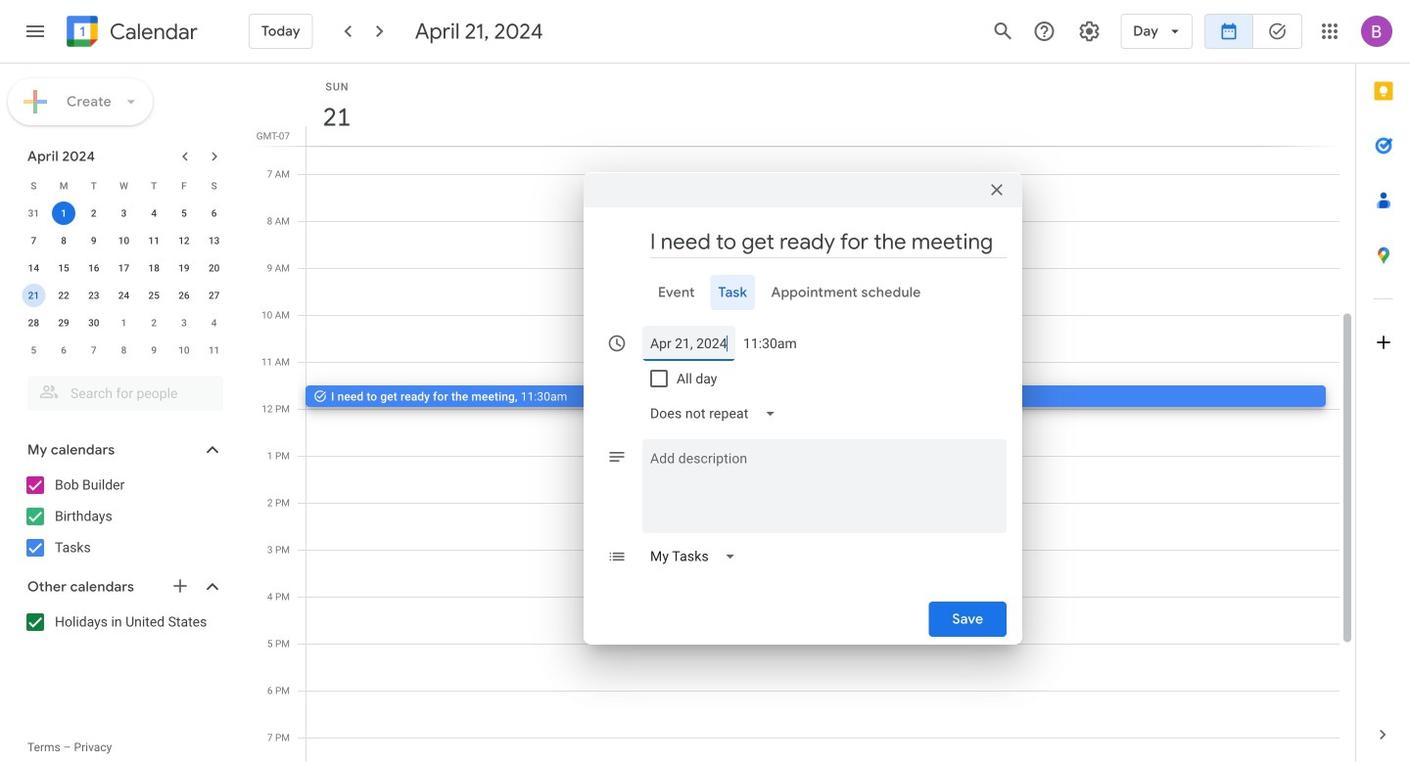 Task type: locate. For each thing, give the bounding box(es) containing it.
cell
[[49, 200, 79, 227], [19, 282, 49, 309]]

row up the 17 element
[[19, 227, 229, 255]]

may 5 element
[[22, 339, 45, 362]]

17 element
[[112, 257, 136, 280]]

None field
[[642, 397, 792, 432], [642, 540, 752, 575], [642, 397, 792, 432], [642, 540, 752, 575]]

may 8 element
[[112, 339, 136, 362]]

7 element
[[22, 229, 45, 253]]

0 horizontal spatial tab list
[[599, 275, 1007, 310]]

4 element
[[142, 202, 166, 225]]

Start time text field
[[743, 326, 797, 361]]

27 element
[[202, 284, 226, 308]]

april 2024 grid
[[19, 172, 229, 364]]

cell up 8 element
[[49, 200, 79, 227]]

row group
[[19, 200, 229, 364]]

my calendars list
[[4, 470, 243, 564]]

8 element
[[52, 229, 75, 253]]

1 horizontal spatial tab list
[[1356, 64, 1410, 708]]

1 row from the top
[[19, 172, 229, 200]]

Add description text field
[[642, 448, 1007, 518]]

row down 24 element
[[19, 309, 229, 337]]

row down the 17 element
[[19, 282, 229, 309]]

cell down 14 element
[[19, 282, 49, 309]]

24 element
[[112, 284, 136, 308]]

30 element
[[82, 311, 106, 335]]

row up 24 element
[[19, 255, 229, 282]]

None search field
[[0, 368, 243, 411]]

3 row from the top
[[19, 227, 229, 255]]

6 element
[[202, 202, 226, 225]]

15 element
[[52, 257, 75, 280]]

20 element
[[202, 257, 226, 280]]

16 element
[[82, 257, 106, 280]]

23 element
[[82, 284, 106, 308]]

row up '3' element
[[19, 172, 229, 200]]

0 vertical spatial cell
[[49, 200, 79, 227]]

13 element
[[202, 229, 226, 253]]

12 element
[[172, 229, 196, 253]]

may 1 element
[[112, 311, 136, 335]]

heading
[[106, 20, 198, 44]]

sunday, april 21 element
[[314, 95, 359, 140]]

Start date text field
[[650, 326, 728, 361]]

column header
[[306, 64, 1340, 146]]

grid
[[251, 64, 1355, 763]]

row up 10 element
[[19, 200, 229, 227]]

row
[[19, 172, 229, 200], [19, 200, 229, 227], [19, 227, 229, 255], [19, 255, 229, 282], [19, 282, 229, 309], [19, 309, 229, 337], [19, 337, 229, 364]]

tab list
[[1356, 64, 1410, 708], [599, 275, 1007, 310]]

main drawer image
[[24, 20, 47, 43]]

1 vertical spatial cell
[[19, 282, 49, 309]]

row down may 1 element
[[19, 337, 229, 364]]



Task type: vqa. For each thing, say whether or not it's contained in the screenshot.
Settings Menu icon
yes



Task type: describe. For each thing, give the bounding box(es) containing it.
2 row from the top
[[19, 200, 229, 227]]

5 element
[[172, 202, 196, 225]]

may 7 element
[[82, 339, 106, 362]]

29 element
[[52, 311, 75, 335]]

may 9 element
[[142, 339, 166, 362]]

may 11 element
[[202, 339, 226, 362]]

7 row from the top
[[19, 337, 229, 364]]

may 10 element
[[172, 339, 196, 362]]

26 element
[[172, 284, 196, 308]]

settings menu image
[[1078, 20, 1101, 43]]

25 element
[[142, 284, 166, 308]]

19 element
[[172, 257, 196, 280]]

march 31 element
[[22, 202, 45, 225]]

Search for people text field
[[39, 376, 212, 411]]

22 element
[[52, 284, 75, 308]]

may 6 element
[[52, 339, 75, 362]]

18 element
[[142, 257, 166, 280]]

4 row from the top
[[19, 255, 229, 282]]

3 element
[[112, 202, 136, 225]]

5 row from the top
[[19, 282, 229, 309]]

1, today element
[[52, 202, 75, 225]]

28 element
[[22, 311, 45, 335]]

2 element
[[82, 202, 106, 225]]

14 element
[[22, 257, 45, 280]]

10 element
[[112, 229, 136, 253]]

heading inside calendar element
[[106, 20, 198, 44]]

Add title text field
[[650, 227, 1007, 257]]

may 3 element
[[172, 311, 196, 335]]

11 element
[[142, 229, 166, 253]]

9 element
[[82, 229, 106, 253]]

21 element
[[22, 284, 45, 308]]

add other calendars image
[[170, 577, 190, 596]]

6 row from the top
[[19, 309, 229, 337]]

may 4 element
[[202, 311, 226, 335]]

may 2 element
[[142, 311, 166, 335]]

calendar element
[[63, 12, 198, 55]]



